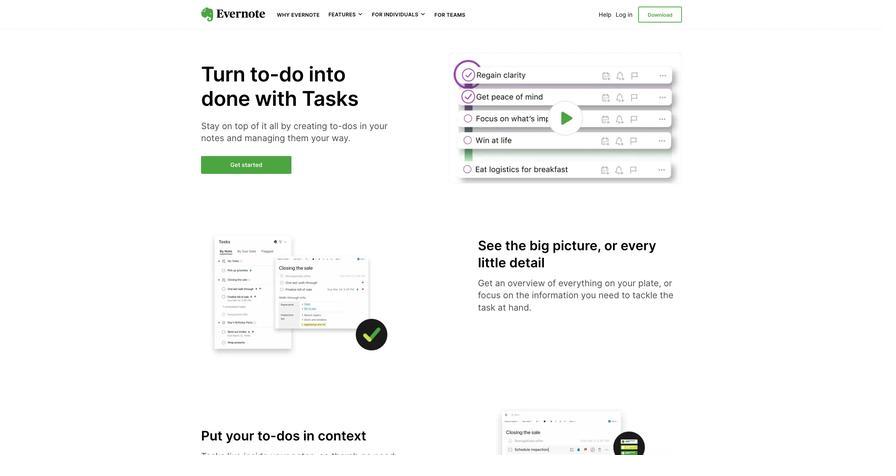 Task type: locate. For each thing, give the bounding box(es) containing it.
for inside button
[[372, 11, 383, 18]]

of inside get an overview of everything on your plate, or focus on the information you need to tackle the task at hand.
[[547, 278, 556, 289]]

0 horizontal spatial for
[[372, 11, 383, 18]]

the
[[505, 238, 526, 254], [516, 290, 529, 301], [660, 290, 673, 301]]

to- inside turn to-do into done with tasks
[[250, 62, 279, 87]]

0 horizontal spatial get
[[230, 161, 240, 169]]

0 vertical spatial get
[[230, 161, 240, 169]]

0 horizontal spatial on
[[222, 121, 232, 131]]

your
[[369, 121, 388, 131], [311, 133, 329, 144], [618, 278, 636, 289], [226, 428, 254, 444]]

1 horizontal spatial get
[[478, 278, 493, 289]]

tasks video thumbnail image
[[450, 53, 681, 184]]

download
[[648, 12, 672, 18]]

1 horizontal spatial of
[[547, 278, 556, 289]]

turn
[[201, 62, 245, 87]]

dos inside stay on top of it all by creating to-dos in your notes and managing them your way.
[[342, 121, 357, 131]]

or inside get an overview of everything on your plate, or focus on the information you need to tackle the task at hand.
[[664, 278, 672, 289]]

0 vertical spatial to-
[[250, 62, 279, 87]]

1 vertical spatial or
[[664, 278, 672, 289]]

1 vertical spatial in
[[360, 121, 367, 131]]

1 horizontal spatial for
[[434, 12, 445, 18]]

or inside see the big picture, or every little detail
[[604, 238, 617, 254]]

get an overview of everything on your plate, or focus on the information you need to tackle the task at hand.
[[478, 278, 673, 313]]

little
[[478, 255, 506, 271]]

for left individuals
[[372, 11, 383, 18]]

1 horizontal spatial in
[[360, 121, 367, 131]]

1 vertical spatial of
[[547, 278, 556, 289]]

notes
[[201, 133, 224, 144]]

1 vertical spatial to-
[[330, 121, 342, 131]]

0 vertical spatial on
[[222, 121, 232, 131]]

on up at at the bottom of the page
[[503, 290, 513, 301]]

2 vertical spatial on
[[503, 290, 513, 301]]

get started
[[230, 161, 262, 169]]

in
[[628, 11, 632, 18], [360, 121, 367, 131], [303, 428, 315, 444]]

of left it
[[251, 121, 259, 131]]

for left teams
[[434, 12, 445, 18]]

get for get started
[[230, 161, 240, 169]]

for for for individuals
[[372, 11, 383, 18]]

evernote
[[291, 12, 320, 18]]

focus
[[478, 290, 501, 301]]

plate,
[[638, 278, 661, 289]]

picture,
[[553, 238, 601, 254]]

for individuals button
[[372, 11, 426, 18]]

0 horizontal spatial or
[[604, 238, 617, 254]]

on
[[222, 121, 232, 131], [605, 278, 615, 289], [503, 290, 513, 301]]

play video image
[[557, 110, 574, 127]]

of
[[251, 121, 259, 131], [547, 278, 556, 289]]

everything
[[558, 278, 602, 289]]

on up and
[[222, 121, 232, 131]]

0 vertical spatial dos
[[342, 121, 357, 131]]

stay
[[201, 121, 219, 131]]

1 horizontal spatial dos
[[342, 121, 357, 131]]

task
[[478, 303, 495, 313]]

tasks
[[302, 87, 359, 111]]

with
[[255, 87, 297, 111]]

context
[[318, 428, 366, 444]]

the up detail
[[505, 238, 526, 254]]

way.
[[332, 133, 351, 144]]

0 horizontal spatial dos
[[276, 428, 300, 444]]

get inside get an overview of everything on your plate, or focus on the information you need to tackle the task at hand.
[[478, 278, 493, 289]]

on up need on the bottom
[[605, 278, 615, 289]]

managing
[[245, 133, 285, 144]]

0 horizontal spatial in
[[303, 428, 315, 444]]

hand.
[[508, 303, 531, 313]]

them
[[287, 133, 309, 144]]

it
[[262, 121, 267, 131]]

download link
[[638, 6, 682, 23]]

or
[[604, 238, 617, 254], [664, 278, 672, 289]]

help link
[[599, 11, 611, 18]]

of inside stay on top of it all by creating to-dos in your notes and managing them your way.
[[251, 121, 259, 131]]

get up focus
[[478, 278, 493, 289]]

1 horizontal spatial or
[[664, 278, 672, 289]]

why
[[277, 12, 290, 18]]

the inside see the big picture, or every little detail
[[505, 238, 526, 254]]

1 vertical spatial get
[[478, 278, 493, 289]]

0 horizontal spatial of
[[251, 121, 259, 131]]

2 horizontal spatial in
[[628, 11, 632, 18]]

1 vertical spatial on
[[605, 278, 615, 289]]

get left started
[[230, 161, 240, 169]]

evernote logo image
[[201, 7, 265, 22]]

for
[[372, 11, 383, 18], [434, 12, 445, 18]]

of up information
[[547, 278, 556, 289]]

do
[[279, 62, 304, 87]]

0 vertical spatial of
[[251, 121, 259, 131]]

or left every
[[604, 238, 617, 254]]

the down plate,
[[660, 290, 673, 301]]

put your to-dos in context
[[201, 428, 366, 444]]

to-
[[250, 62, 279, 87], [330, 121, 342, 131], [257, 428, 276, 444]]

teams
[[447, 12, 465, 18]]

for for for teams
[[434, 12, 445, 18]]

tackle
[[633, 290, 657, 301]]

in inside stay on top of it all by creating to-dos in your notes and managing them your way.
[[360, 121, 367, 131]]

or right plate,
[[664, 278, 672, 289]]

get
[[230, 161, 240, 169], [478, 278, 493, 289]]

dos
[[342, 121, 357, 131], [276, 428, 300, 444]]

0 vertical spatial or
[[604, 238, 617, 254]]



Task type: describe. For each thing, give the bounding box(es) containing it.
2 vertical spatial to-
[[257, 428, 276, 444]]

of for big
[[547, 278, 556, 289]]

get started link
[[201, 156, 291, 174]]

detail
[[509, 255, 545, 271]]

for teams link
[[434, 11, 465, 18]]

the up hand.
[[516, 290, 529, 301]]

creating
[[293, 121, 327, 131]]

0 vertical spatial in
[[628, 11, 632, 18]]

started
[[242, 161, 262, 169]]

help
[[599, 11, 611, 18]]

see the big picture, or every little detail
[[478, 238, 656, 271]]

for individuals
[[372, 11, 418, 18]]

log in link
[[616, 11, 632, 18]]

to- inside stay on top of it all by creating to-dos in your notes and managing them your way.
[[330, 121, 342, 131]]

2 horizontal spatial on
[[605, 278, 615, 289]]

to
[[622, 290, 630, 301]]

by
[[281, 121, 291, 131]]

an
[[495, 278, 505, 289]]

into
[[309, 62, 346, 87]]

and
[[227, 133, 242, 144]]

done
[[201, 87, 250, 111]]

put
[[201, 428, 222, 444]]

why evernote link
[[277, 11, 320, 18]]

1 vertical spatial dos
[[276, 428, 300, 444]]

see
[[478, 238, 502, 254]]

your inside get an overview of everything on your plate, or focus on the information you need to tackle the task at hand.
[[618, 278, 636, 289]]

overview
[[508, 278, 545, 289]]

features
[[328, 11, 356, 18]]

why evernote
[[277, 12, 320, 18]]

1 horizontal spatial on
[[503, 290, 513, 301]]

all
[[269, 121, 278, 131]]

individuals
[[384, 11, 418, 18]]

evernote tasks feature showcase image
[[201, 231, 391, 359]]

big
[[529, 238, 549, 254]]

for teams
[[434, 12, 465, 18]]

every
[[621, 238, 656, 254]]

log in
[[616, 11, 632, 18]]

get for get an overview of everything on your plate, or focus on the information you need to tackle the task at hand.
[[478, 278, 493, 289]]

you
[[581, 290, 596, 301]]

task feature for to-dos in evernote image
[[492, 405, 682, 456]]

at
[[498, 303, 506, 313]]

log
[[616, 11, 626, 18]]

stay on top of it all by creating to-dos in your notes and managing them your way.
[[201, 121, 388, 144]]

2 vertical spatial in
[[303, 428, 315, 444]]

need
[[599, 290, 619, 301]]

turn to-do into done with tasks
[[201, 62, 359, 111]]

top
[[235, 121, 248, 131]]

of for do
[[251, 121, 259, 131]]

information
[[532, 290, 579, 301]]

features button
[[328, 11, 363, 18]]

on inside stay on top of it all by creating to-dos in your notes and managing them your way.
[[222, 121, 232, 131]]



Task type: vqa. For each thing, say whether or not it's contained in the screenshot.
top the colleagues
no



